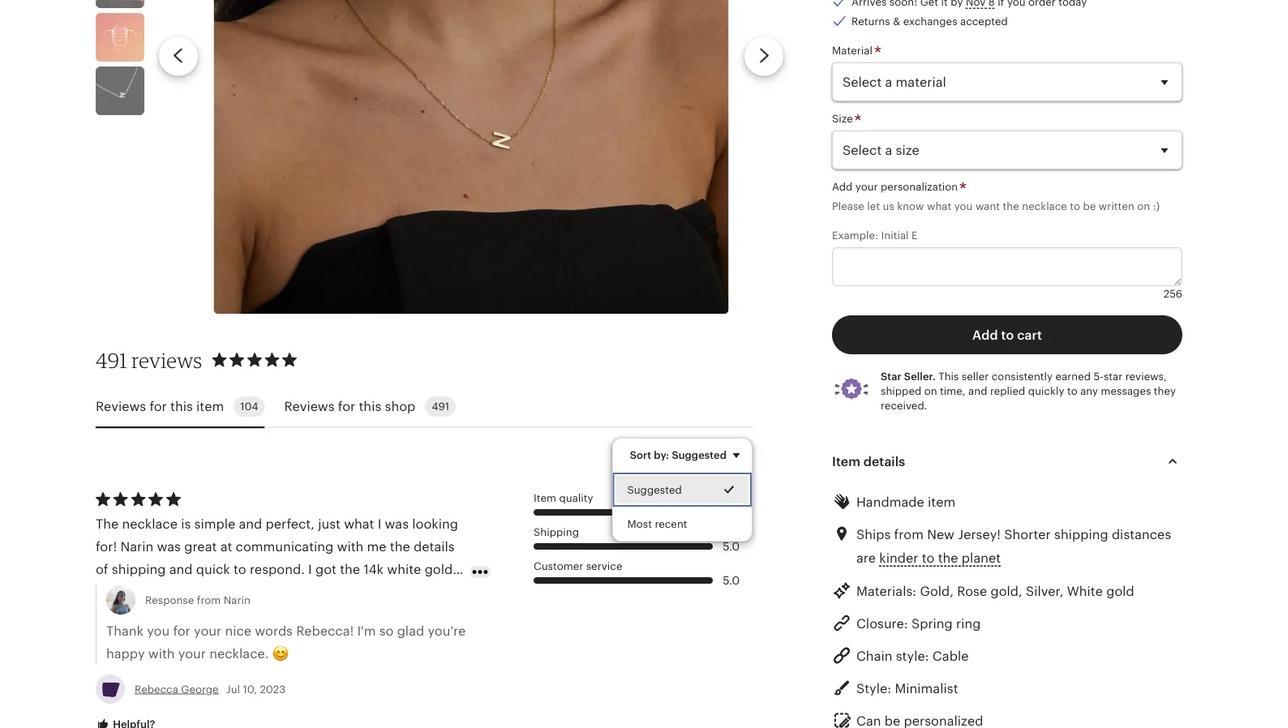 Task type: locate. For each thing, give the bounding box(es) containing it.
1 vertical spatial details
[[414, 540, 455, 554]]

to down new
[[922, 551, 935, 566]]

1 horizontal spatial for
[[173, 624, 191, 639]]

491 right shop
[[432, 401, 449, 413]]

on left ':)' at the top right of page
[[1138, 200, 1151, 212]]

white up thank
[[96, 608, 130, 622]]

george
[[181, 684, 219, 696]]

the inside button
[[938, 551, 959, 566]]

add up seller
[[973, 328, 998, 342]]

1 horizontal spatial add
[[973, 328, 998, 342]]

add to cart
[[973, 328, 1042, 342]]

suggested
[[672, 449, 727, 461], [628, 484, 682, 496]]

accepted
[[961, 15, 1008, 27]]

item up the handmade
[[832, 454, 861, 469]]

respond.
[[250, 562, 305, 577]]

chain
[[857, 649, 893, 664]]

14k solid gold letter necklace, minimalist letter necklace, letter necklace, initial necklace, birthday gift for her, christmas jewelry gift image
[[96, 0, 144, 8], [214, 0, 729, 314], [96, 13, 144, 62], [96, 67, 144, 115]]

1 vertical spatial white
[[96, 608, 130, 622]]

shipping right shorter
[[1055, 527, 1109, 542]]

0 horizontal spatial details
[[414, 540, 455, 554]]

0 vertical spatial suggested
[[672, 449, 727, 461]]

customer
[[534, 560, 584, 573]]

1 vertical spatial you
[[147, 624, 170, 639]]

gold, right rose
[[991, 584, 1023, 599]]

narin
[[120, 540, 154, 554], [224, 594, 251, 606]]

2 vertical spatial was
[[123, 585, 146, 600]]

1 horizontal spatial necklace
[[1022, 200, 1068, 212]]

0 horizontal spatial shipping
[[112, 562, 166, 577]]

for left shop
[[338, 400, 356, 414]]

your up george
[[178, 647, 206, 661]]

for down plated.
[[173, 624, 191, 639]]

0 horizontal spatial you
[[147, 624, 170, 639]]

the
[[96, 517, 119, 531]]

14k
[[364, 562, 384, 577], [439, 585, 459, 600]]

0 vertical spatial with
[[337, 540, 364, 554]]

0 horizontal spatial from
[[197, 594, 221, 606]]

know
[[898, 200, 924, 212]]

what up me
[[344, 517, 374, 531]]

returns
[[852, 15, 891, 27]]

491 left reviews
[[96, 348, 127, 373]]

item for item details
[[832, 454, 861, 469]]

0 vertical spatial what
[[927, 200, 952, 212]]

1 horizontal spatial what
[[927, 200, 952, 212]]

reviews for this item
[[96, 400, 224, 414]]

from up plated.
[[197, 594, 221, 606]]

your down plated.
[[194, 624, 222, 639]]

the down new
[[938, 551, 959, 566]]

0 vertical spatial 5.0
[[723, 506, 740, 519]]

for inside thank you for your nice words rebecca! i'm so glad you're happy with your necklace.  😊
[[173, 624, 191, 639]]

reviews for reviews for this shop
[[284, 400, 335, 414]]

details inside "the necklace is simple and perfect, just what i was looking for! narin was great at communicating with me the details of shipping and quick to respond.   i got the 14k white gold, and was advised the chain is 925 silver and the letter is 14k white gold plated."
[[414, 540, 455, 554]]

1 vertical spatial 14k
[[439, 585, 459, 600]]

suggested inside button
[[628, 484, 682, 496]]

5.0 for quality
[[723, 506, 740, 519]]

1 horizontal spatial white
[[387, 562, 421, 577]]

suggested up most recent
[[628, 484, 682, 496]]

1 vertical spatial 491
[[432, 401, 449, 413]]

gold right white
[[1107, 584, 1135, 599]]

1 reviews from the left
[[96, 400, 146, 414]]

sort
[[630, 449, 652, 461]]

0 vertical spatial 491
[[96, 348, 127, 373]]

14k down me
[[364, 562, 384, 577]]

0 horizontal spatial was
[[123, 585, 146, 600]]

0 vertical spatial 14k
[[364, 562, 384, 577]]

shipping right the 'of'
[[112, 562, 166, 577]]

shipping inside "the necklace is simple and perfect, just what i was looking for! narin was great at communicating with me the details of shipping and quick to respond.   i got the 14k white gold, and was advised the chain is 925 silver and the letter is 14k white gold plated."
[[112, 562, 166, 577]]

your
[[856, 181, 878, 193], [194, 624, 222, 639], [178, 647, 206, 661]]

0 vertical spatial gold,
[[425, 562, 457, 577]]

this left shop
[[359, 400, 382, 414]]

and down seller
[[969, 385, 988, 397]]

1 vertical spatial your
[[194, 624, 222, 639]]

0 horizontal spatial with
[[148, 647, 175, 661]]

for down reviews
[[150, 400, 167, 414]]

from inside ships from new jersey! shorter shipping distances are
[[895, 527, 924, 542]]

from for response
[[197, 594, 221, 606]]

you left want on the top of page
[[955, 200, 973, 212]]

with right happy on the bottom left
[[148, 647, 175, 661]]

your up let at the top of the page
[[856, 181, 878, 193]]

0 horizontal spatial reviews
[[96, 400, 146, 414]]

5.0 down suggested button
[[723, 540, 740, 553]]

0 vertical spatial gold
[[1107, 584, 1135, 599]]

please let us know what you want the necklace to be written on :)
[[832, 200, 1160, 212]]

item left 104 on the bottom of the page
[[196, 400, 224, 414]]

the
[[1003, 200, 1020, 212], [390, 540, 410, 554], [938, 551, 959, 566], [340, 562, 360, 577], [202, 585, 222, 600], [366, 585, 386, 600]]

0 vertical spatial shipping
[[1055, 527, 1109, 542]]

material
[[832, 44, 876, 56]]

on inside this seller consistently earned 5-star reviews, shipped on time, and replied quickly to any messages they received.
[[925, 385, 938, 397]]

details up the handmade
[[864, 454, 906, 469]]

rebecca george jul 10, 2023
[[135, 684, 286, 696]]

1 horizontal spatial you
[[955, 200, 973, 212]]

0 vertical spatial details
[[864, 454, 906, 469]]

necklace right the
[[122, 517, 178, 531]]

seller
[[962, 370, 989, 383]]

simple
[[194, 517, 236, 531]]

tab list
[[96, 387, 753, 429]]

the right got
[[340, 562, 360, 577]]

1 horizontal spatial shipping
[[1055, 527, 1109, 542]]

to up chain
[[234, 562, 246, 577]]

great
[[184, 540, 217, 554]]

shop
[[385, 400, 416, 414]]

suggested right the by:
[[672, 449, 727, 461]]

by:
[[654, 449, 670, 461]]

1 vertical spatial from
[[197, 594, 221, 606]]

spring
[[912, 617, 953, 631]]

to inside button
[[922, 551, 935, 566]]

0 horizontal spatial narin
[[120, 540, 154, 554]]

1 horizontal spatial details
[[864, 454, 906, 469]]

0 horizontal spatial white
[[96, 608, 130, 622]]

is right letter
[[426, 585, 436, 600]]

0 vertical spatial you
[[955, 200, 973, 212]]

1 horizontal spatial was
[[157, 540, 181, 554]]

1 this from the left
[[170, 400, 193, 414]]

gold,
[[920, 584, 954, 599]]

to left cart
[[1002, 328, 1014, 342]]

0 horizontal spatial i
[[308, 562, 312, 577]]

returns & exchanges accepted
[[852, 15, 1008, 27]]

shipping
[[1055, 527, 1109, 542], [112, 562, 166, 577]]

1 vertical spatial item
[[534, 492, 557, 504]]

details down looking
[[414, 540, 455, 554]]

was
[[385, 517, 409, 531], [157, 540, 181, 554], [123, 585, 146, 600]]

was left great
[[157, 540, 181, 554]]

shipping inside ships from new jersey! shorter shipping distances are
[[1055, 527, 1109, 542]]

1 horizontal spatial narin
[[224, 594, 251, 606]]

shorter
[[1005, 527, 1051, 542]]

for for shop
[[338, 400, 356, 414]]

style: minimalist
[[857, 682, 959, 696]]

0 vertical spatial item
[[196, 400, 224, 414]]

2 5.0 from the top
[[723, 540, 740, 553]]

14k up you're at the left of the page
[[439, 585, 459, 600]]

ships
[[857, 527, 891, 542]]

handmade item
[[857, 495, 956, 510]]

2 this from the left
[[359, 400, 382, 414]]

1 horizontal spatial 491
[[432, 401, 449, 413]]

item up new
[[928, 495, 956, 510]]

2 reviews from the left
[[284, 400, 335, 414]]

this
[[170, 400, 193, 414], [359, 400, 382, 414]]

words
[[255, 624, 293, 639]]

1 horizontal spatial is
[[263, 585, 273, 600]]

and right silver
[[339, 585, 362, 600]]

me
[[367, 540, 387, 554]]

reviews down "491 reviews"
[[96, 400, 146, 414]]

1 vertical spatial with
[[148, 647, 175, 661]]

was left advised
[[123, 585, 146, 600]]

1 vertical spatial what
[[344, 517, 374, 531]]

jul
[[226, 684, 240, 696]]

1 horizontal spatial item
[[928, 495, 956, 510]]

tab list containing reviews for this item
[[96, 387, 753, 429]]

0 vertical spatial i
[[378, 517, 382, 531]]

is left '925'
[[263, 585, 273, 600]]

2023
[[260, 684, 286, 696]]

2 horizontal spatial was
[[385, 517, 409, 531]]

item left quality
[[534, 492, 557, 504]]

closure:
[[857, 617, 908, 631]]

5.0 right recent
[[723, 506, 740, 519]]

add inside button
[[973, 328, 998, 342]]

materials: gold, rose gold, silver, white gold
[[857, 584, 1135, 599]]

what down personalization
[[927, 200, 952, 212]]

rose
[[958, 584, 988, 599]]

most recent
[[628, 518, 688, 531]]

5.0 down "most recent" button
[[723, 574, 740, 587]]

i
[[378, 517, 382, 531], [308, 562, 312, 577]]

i up me
[[378, 517, 382, 531]]

gold, inside "the necklace is simple and perfect, just what i was looking for! narin was great at communicating with me the details of shipping and quick to respond.   i got the 14k white gold, and was advised the chain is 925 silver and the letter is 14k white gold plated."
[[425, 562, 457, 577]]

0 horizontal spatial necklace
[[122, 517, 178, 531]]

reviews
[[132, 348, 202, 373]]

is up great
[[181, 517, 191, 531]]

1 5.0 from the top
[[723, 506, 740, 519]]

1 horizontal spatial on
[[1138, 200, 1151, 212]]

item
[[832, 454, 861, 469], [534, 492, 557, 504]]

0 horizontal spatial what
[[344, 517, 374, 531]]

0 vertical spatial from
[[895, 527, 924, 542]]

reviews right 104 on the bottom of the page
[[284, 400, 335, 414]]

example:
[[832, 229, 879, 241]]

0 horizontal spatial add
[[832, 181, 853, 193]]

0 horizontal spatial this
[[170, 400, 193, 414]]

1 vertical spatial add
[[973, 328, 998, 342]]

and
[[969, 385, 988, 397], [239, 517, 262, 531], [169, 562, 193, 577], [96, 585, 119, 600], [339, 585, 362, 600]]

you down plated.
[[147, 624, 170, 639]]

initial
[[881, 229, 909, 241]]

2 vertical spatial 5.0
[[723, 574, 740, 587]]

0 horizontal spatial gold
[[133, 608, 161, 622]]

1 horizontal spatial gold,
[[991, 584, 1023, 599]]

us
[[883, 200, 895, 212]]

the down the quick at the bottom of page
[[202, 585, 222, 600]]

and up advised
[[169, 562, 193, 577]]

491 inside tab list
[[432, 401, 449, 413]]

narin up nice
[[224, 594, 251, 606]]

1 horizontal spatial from
[[895, 527, 924, 542]]

kinder
[[880, 551, 919, 566]]

on
[[1138, 200, 1151, 212], [925, 385, 938, 397]]

0 vertical spatial necklace
[[1022, 200, 1068, 212]]

2 horizontal spatial for
[[338, 400, 356, 414]]

0 horizontal spatial item
[[196, 400, 224, 414]]

0 horizontal spatial for
[[150, 400, 167, 414]]

1 vertical spatial was
[[157, 540, 181, 554]]

add up please in the right top of the page
[[832, 181, 853, 193]]

491 reviews
[[96, 348, 202, 373]]

of
[[96, 562, 108, 577]]

seller.
[[904, 370, 936, 383]]

0 vertical spatial item
[[832, 454, 861, 469]]

256
[[1164, 288, 1183, 300]]

104
[[240, 401, 258, 413]]

white
[[387, 562, 421, 577], [96, 608, 130, 622]]

jersey!
[[958, 527, 1001, 542]]

1 vertical spatial suggested
[[628, 484, 682, 496]]

gold inside "the necklace is simple and perfect, just what i was looking for! narin was great at communicating with me the details of shipping and quick to respond.   i got the 14k white gold, and was advised the chain is 925 silver and the letter is 14k white gold plated."
[[133, 608, 161, 622]]

this down reviews
[[170, 400, 193, 414]]

narin right for!
[[120, 540, 154, 554]]

you inside thank you for your nice words rebecca! i'm so glad you're happy with your necklace.  😊
[[147, 624, 170, 639]]

1 vertical spatial necklace
[[122, 517, 178, 531]]

the right want on the top of page
[[1003, 200, 1020, 212]]

necklace left be on the top
[[1022, 200, 1068, 212]]

was up me
[[385, 517, 409, 531]]

to down earned
[[1068, 385, 1078, 397]]

add for add your personalization
[[832, 181, 853, 193]]

0 horizontal spatial 491
[[96, 348, 127, 373]]

what inside "the necklace is simple and perfect, just what i was looking for! narin was great at communicating with me the details of shipping and quick to respond.   i got the 14k white gold, and was advised the chain is 925 silver and the letter is 14k white gold plated."
[[344, 517, 374, 531]]

narin inside "the necklace is simple and perfect, just what i was looking for! narin was great at communicating with me the details of shipping and quick to respond.   i got the 14k white gold, and was advised the chain is 925 silver and the letter is 14k white gold plated."
[[120, 540, 154, 554]]

with inside "the necklace is simple and perfect, just what i was looking for! narin was great at communicating with me the details of shipping and quick to respond.   i got the 14k white gold, and was advised the chain is 925 silver and the letter is 14k white gold plated."
[[337, 540, 364, 554]]

491 for 491 reviews
[[96, 348, 127, 373]]

1 horizontal spatial reviews
[[284, 400, 335, 414]]

most
[[628, 518, 652, 531]]

on down seller.
[[925, 385, 938, 397]]

menu
[[612, 438, 753, 542]]

white up letter
[[387, 562, 421, 577]]

1 vertical spatial narin
[[224, 594, 251, 606]]

add
[[832, 181, 853, 193], [973, 328, 998, 342]]

response
[[145, 594, 194, 606]]

item inside dropdown button
[[832, 454, 861, 469]]

new
[[927, 527, 955, 542]]

0 vertical spatial narin
[[120, 540, 154, 554]]

received.
[[881, 400, 928, 412]]

1 horizontal spatial this
[[359, 400, 382, 414]]

1 horizontal spatial item
[[832, 454, 861, 469]]

1 horizontal spatial with
[[337, 540, 364, 554]]

1 vertical spatial shipping
[[112, 562, 166, 577]]

Add your personalization text field
[[832, 247, 1183, 286]]

just
[[318, 517, 341, 531]]

2 vertical spatial your
[[178, 647, 206, 661]]

with
[[337, 540, 364, 554], [148, 647, 175, 661]]

i left got
[[308, 562, 312, 577]]

1 vertical spatial gold
[[133, 608, 161, 622]]

gold down response
[[133, 608, 161, 622]]

0 horizontal spatial on
[[925, 385, 938, 397]]

3 5.0 from the top
[[723, 574, 740, 587]]

for
[[150, 400, 167, 414], [338, 400, 356, 414], [173, 624, 191, 639]]

1 vertical spatial on
[[925, 385, 938, 397]]

1 vertical spatial 5.0
[[723, 540, 740, 553]]

distances
[[1112, 527, 1172, 542]]

details
[[864, 454, 906, 469], [414, 540, 455, 554]]

personalization
[[881, 181, 958, 193]]

add to cart button
[[832, 316, 1183, 355]]

customer service
[[534, 560, 623, 573]]

0 vertical spatial add
[[832, 181, 853, 193]]

with left me
[[337, 540, 364, 554]]

add for add to cart
[[973, 328, 998, 342]]

0 horizontal spatial gold,
[[425, 562, 457, 577]]

from up kinder
[[895, 527, 924, 542]]

0 horizontal spatial item
[[534, 492, 557, 504]]

reviews for reviews for this item
[[96, 400, 146, 414]]

suggested button
[[613, 473, 752, 507]]

gold, down looking
[[425, 562, 457, 577]]



Task type: describe. For each thing, give the bounding box(es) containing it.
glad
[[397, 624, 424, 639]]

silver
[[303, 585, 336, 600]]

1 vertical spatial gold,
[[991, 584, 1023, 599]]

replied
[[991, 385, 1026, 397]]

the left letter
[[366, 585, 386, 600]]

cable
[[933, 649, 969, 664]]

add your personalization
[[832, 181, 961, 193]]

response from narin
[[145, 594, 251, 606]]

style:
[[896, 649, 929, 664]]

style:
[[857, 682, 892, 696]]

0 vertical spatial your
[[856, 181, 878, 193]]

item details button
[[818, 442, 1197, 481]]

kinder to the planet button
[[880, 546, 1001, 570]]

5-
[[1094, 370, 1104, 383]]

perfect,
[[266, 517, 315, 531]]

star
[[881, 370, 902, 383]]

recent
[[655, 518, 688, 531]]

consistently
[[992, 370, 1053, 383]]

to inside this seller consistently earned 5-star reviews, shipped on time, and replied quickly to any messages they received.
[[1068, 385, 1078, 397]]

size
[[832, 112, 856, 125]]

they
[[1154, 385, 1176, 397]]

exchanges
[[904, 15, 958, 27]]

for!
[[96, 540, 117, 554]]

:)
[[1153, 200, 1160, 212]]

1 horizontal spatial gold
[[1107, 584, 1135, 599]]

handmade
[[857, 495, 925, 510]]

and down the 'of'
[[96, 585, 119, 600]]

2 horizontal spatial is
[[426, 585, 436, 600]]

1 horizontal spatial 14k
[[439, 585, 459, 600]]

star seller.
[[881, 370, 936, 383]]

the necklace is simple and perfect, just what i was looking for! narin was great at communicating with me the details of shipping and quick to respond.   i got the 14k white gold, and was advised the chain is 925 silver and the letter is 14k white gold plated.
[[96, 517, 459, 622]]

5.0 for service
[[723, 574, 740, 587]]

reviews,
[[1126, 370, 1167, 383]]

necklace inside "the necklace is simple and perfect, just what i was looking for! narin was great at communicating with me the details of shipping and quick to respond.   i got the 14k white gold, and was advised the chain is 925 silver and the letter is 14k white gold plated."
[[122, 517, 178, 531]]

1 vertical spatial item
[[928, 495, 956, 510]]

thank you for your nice words rebecca! i'm so glad you're happy with your necklace.  😊
[[106, 624, 466, 661]]

shipping
[[534, 526, 579, 538]]

sort by: suggested
[[630, 449, 727, 461]]

kinder to the planet
[[880, 551, 1001, 566]]

rebecca
[[135, 684, 178, 696]]

be
[[1084, 200, 1096, 212]]

details inside dropdown button
[[864, 454, 906, 469]]

suggested inside popup button
[[672, 449, 727, 461]]

shipped
[[881, 385, 922, 397]]

minimalist
[[895, 682, 959, 696]]

to inside "the necklace is simple and perfect, just what i was looking for! narin was great at communicating with me the details of shipping and quick to respond.   i got the 14k white gold, and was advised the chain is 925 silver and the letter is 14k white gold plated."
[[234, 562, 246, 577]]

time,
[[940, 385, 966, 397]]

this for shop
[[359, 400, 382, 414]]

ring
[[957, 617, 981, 631]]

ships from new jersey! shorter shipping distances are
[[857, 527, 1172, 566]]

cart
[[1018, 328, 1042, 342]]

so
[[379, 624, 394, 639]]

1 horizontal spatial i
[[378, 517, 382, 531]]

thank
[[106, 624, 144, 639]]

service
[[586, 560, 623, 573]]

the right me
[[390, 540, 410, 554]]

from for ships
[[895, 527, 924, 542]]

at
[[220, 540, 232, 554]]

white
[[1067, 584, 1103, 599]]

chain
[[225, 585, 259, 600]]

silver,
[[1026, 584, 1064, 599]]

with inside thank you for your nice words rebecca! i'm so glad you're happy with your necklace.  😊
[[148, 647, 175, 661]]

planet
[[962, 551, 1001, 566]]

most recent button
[[613, 507, 752, 542]]

star
[[1104, 370, 1123, 383]]

this for item
[[170, 400, 193, 414]]

to inside button
[[1002, 328, 1014, 342]]

messages
[[1101, 385, 1152, 397]]

item for item quality
[[534, 492, 557, 504]]

please
[[832, 200, 865, 212]]

and right simple
[[239, 517, 262, 531]]

to left be on the top
[[1070, 200, 1081, 212]]

0 horizontal spatial is
[[181, 517, 191, 531]]

are
[[857, 551, 876, 566]]

plated.
[[165, 608, 208, 622]]

and inside this seller consistently earned 5-star reviews, shipped on time, and replied quickly to any messages they received.
[[969, 385, 988, 397]]

chain style: cable
[[857, 649, 969, 664]]

item quality
[[534, 492, 594, 504]]

any
[[1081, 385, 1099, 397]]

i'm
[[357, 624, 376, 639]]

0 vertical spatial white
[[387, 562, 421, 577]]

0 vertical spatial was
[[385, 517, 409, 531]]

1 vertical spatial i
[[308, 562, 312, 577]]

this
[[939, 370, 959, 383]]

0 vertical spatial on
[[1138, 200, 1151, 212]]

materials:
[[857, 584, 917, 599]]

quick
[[196, 562, 230, 577]]

for for item
[[150, 400, 167, 414]]

this seller consistently earned 5-star reviews, shipped on time, and replied quickly to any messages they received.
[[881, 370, 1176, 412]]

item details
[[832, 454, 906, 469]]

e
[[912, 229, 918, 241]]

necklace.
[[210, 647, 269, 661]]

0 horizontal spatial 14k
[[364, 562, 384, 577]]

491 for 491
[[432, 401, 449, 413]]

menu containing suggested
[[612, 438, 753, 542]]

rebecca george link
[[135, 684, 219, 696]]

let
[[868, 200, 880, 212]]

&
[[893, 15, 901, 27]]

happy
[[106, 647, 145, 661]]



Task type: vqa. For each thing, say whether or not it's contained in the screenshot.
fourth Shops
no



